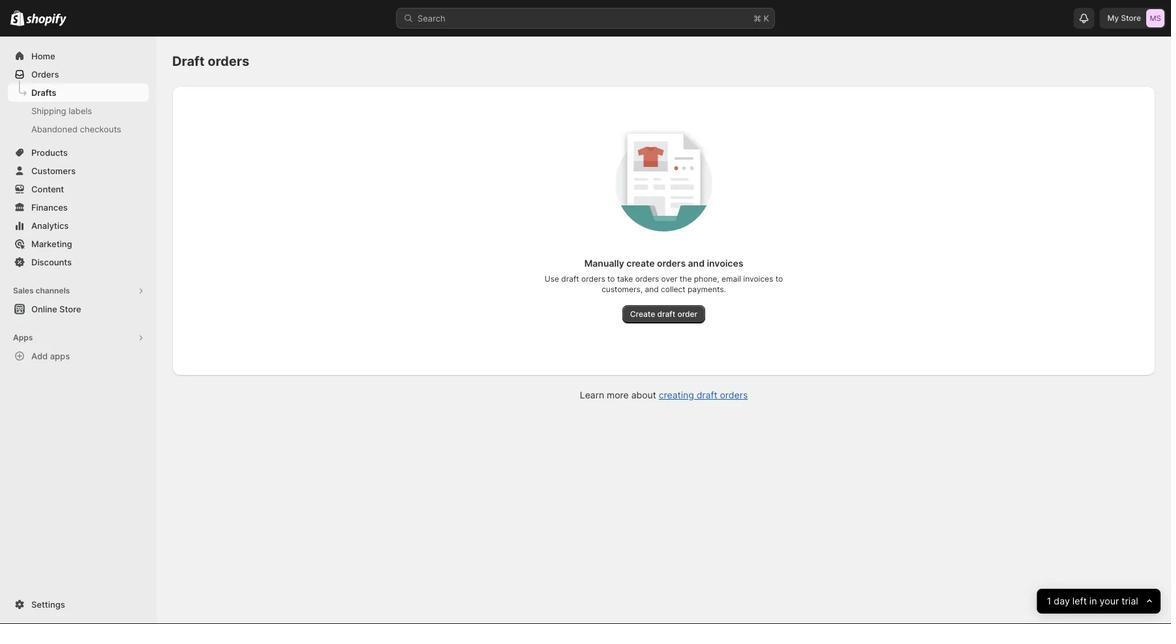 Task type: describe. For each thing, give the bounding box(es) containing it.
online store button
[[0, 300, 157, 318]]

phone,
[[694, 274, 720, 284]]

learn more about creating draft orders
[[580, 390, 748, 401]]

orders right 'draft' at the left of page
[[208, 53, 249, 69]]

creating draft orders link
[[659, 390, 748, 401]]

use
[[545, 274, 559, 284]]

take
[[617, 274, 633, 284]]

the
[[680, 274, 692, 284]]

creating
[[659, 390, 694, 401]]

left
[[1073, 596, 1087, 607]]

create draft order link
[[622, 305, 706, 324]]

orders link
[[8, 65, 149, 84]]

my
[[1108, 13, 1119, 23]]

manually
[[584, 258, 624, 269]]

shopify image
[[26, 13, 67, 26]]

draft inside manually create orders and invoices use draft orders to take orders over the phone, email invoices to customers, and collect payments.
[[561, 274, 579, 284]]

finances link
[[8, 198, 149, 217]]

checkouts
[[80, 124, 121, 134]]

in
[[1090, 596, 1098, 607]]

settings
[[31, 600, 65, 610]]

more
[[607, 390, 629, 401]]

payments.
[[688, 285, 726, 294]]

sales
[[13, 286, 34, 296]]

discounts
[[31, 257, 72, 267]]

content
[[31, 184, 64, 194]]

customers,
[[602, 285, 643, 294]]

online store
[[31, 304, 81, 314]]

shopify image
[[10, 10, 24, 26]]

create draft order
[[630, 310, 698, 319]]

customers
[[31, 166, 76, 176]]

discounts link
[[8, 253, 149, 271]]

products
[[31, 147, 68, 158]]

2 to from the left
[[776, 274, 783, 284]]

add apps
[[31, 351, 70, 361]]

analytics
[[31, 221, 69, 231]]

abandoned checkouts
[[31, 124, 121, 134]]

about
[[631, 390, 656, 401]]

drafts link
[[8, 84, 149, 102]]

abandoned checkouts link
[[8, 120, 149, 138]]

home link
[[8, 47, 149, 65]]

apps button
[[8, 329, 149, 347]]

sales channels
[[13, 286, 70, 296]]

k
[[764, 13, 769, 23]]

marketing
[[31, 239, 72, 249]]

draft orders
[[172, 53, 249, 69]]

0 vertical spatial invoices
[[707, 258, 744, 269]]

over
[[661, 274, 678, 284]]

manually create orders and invoices use draft orders to take orders over the phone, email invoices to customers, and collect payments.
[[545, 258, 783, 294]]

shipping
[[31, 106, 66, 116]]

⌘
[[754, 13, 762, 23]]

my store
[[1108, 13, 1141, 23]]

your
[[1100, 596, 1120, 607]]



Task type: vqa. For each thing, say whether or not it's contained in the screenshot.
day
yes



Task type: locate. For each thing, give the bounding box(es) containing it.
content link
[[8, 180, 149, 198]]

1
[[1047, 596, 1052, 607]]

search
[[418, 13, 446, 23]]

to left take
[[608, 274, 615, 284]]

online store link
[[8, 300, 149, 318]]

1 to from the left
[[608, 274, 615, 284]]

online
[[31, 304, 57, 314]]

day
[[1054, 596, 1070, 607]]

create
[[627, 258, 655, 269]]

orders right creating
[[720, 390, 748, 401]]

1 vertical spatial store
[[59, 304, 81, 314]]

apps
[[50, 351, 70, 361]]

to
[[608, 274, 615, 284], [776, 274, 783, 284]]

1 vertical spatial invoices
[[744, 274, 774, 284]]

store inside button
[[59, 304, 81, 314]]

0 vertical spatial store
[[1121, 13, 1141, 23]]

0 horizontal spatial and
[[645, 285, 659, 294]]

abandoned
[[31, 124, 78, 134]]

0 horizontal spatial store
[[59, 304, 81, 314]]

analytics link
[[8, 217, 149, 235]]

home
[[31, 51, 55, 61]]

shipping labels
[[31, 106, 92, 116]]

draft right creating
[[697, 390, 718, 401]]

drafts
[[31, 87, 56, 98]]

shipping labels link
[[8, 102, 149, 120]]

trial
[[1122, 596, 1139, 607]]

draft inside create draft order link
[[657, 310, 676, 319]]

1 horizontal spatial draft
[[657, 310, 676, 319]]

apps
[[13, 333, 33, 343]]

0 horizontal spatial draft
[[561, 274, 579, 284]]

add
[[31, 351, 48, 361]]

invoices
[[707, 258, 744, 269], [744, 274, 774, 284]]

and
[[688, 258, 705, 269], [645, 285, 659, 294]]

products link
[[8, 144, 149, 162]]

and up phone,
[[688, 258, 705, 269]]

0 vertical spatial draft
[[561, 274, 579, 284]]

create
[[630, 310, 655, 319]]

store for my store
[[1121, 13, 1141, 23]]

1 horizontal spatial and
[[688, 258, 705, 269]]

draft
[[172, 53, 205, 69]]

draft right use
[[561, 274, 579, 284]]

labels
[[69, 106, 92, 116]]

orders
[[208, 53, 249, 69], [657, 258, 686, 269], [582, 274, 605, 284], [635, 274, 659, 284], [720, 390, 748, 401]]

2 vertical spatial draft
[[697, 390, 718, 401]]

finances
[[31, 202, 68, 212]]

my store image
[[1147, 9, 1165, 27]]

store for online store
[[59, 304, 81, 314]]

orders down manually
[[582, 274, 605, 284]]

orders
[[31, 69, 59, 79]]

sales channels button
[[8, 282, 149, 300]]

and left collect
[[645, 285, 659, 294]]

1 day left in your trial
[[1047, 596, 1139, 607]]

add apps button
[[8, 347, 149, 365]]

settings link
[[8, 596, 149, 614]]

1 day left in your trial button
[[1037, 589, 1161, 614]]

marketing link
[[8, 235, 149, 253]]

order
[[678, 310, 698, 319]]

1 horizontal spatial to
[[776, 274, 783, 284]]

0 horizontal spatial to
[[608, 274, 615, 284]]

1 vertical spatial draft
[[657, 310, 676, 319]]

0 vertical spatial and
[[688, 258, 705, 269]]

1 horizontal spatial store
[[1121, 13, 1141, 23]]

store right my
[[1121, 13, 1141, 23]]

store
[[1121, 13, 1141, 23], [59, 304, 81, 314]]

store down sales channels button
[[59, 304, 81, 314]]

draft
[[561, 274, 579, 284], [657, 310, 676, 319], [697, 390, 718, 401]]

to right email
[[776, 274, 783, 284]]

learn
[[580, 390, 604, 401]]

orders up over
[[657, 258, 686, 269]]

customers link
[[8, 162, 149, 180]]

2 horizontal spatial draft
[[697, 390, 718, 401]]

invoices up email
[[707, 258, 744, 269]]

collect
[[661, 285, 686, 294]]

invoices right email
[[744, 274, 774, 284]]

email
[[722, 274, 741, 284]]

channels
[[36, 286, 70, 296]]

1 vertical spatial and
[[645, 285, 659, 294]]

⌘ k
[[754, 13, 769, 23]]

orders down create
[[635, 274, 659, 284]]

draft left order at right
[[657, 310, 676, 319]]



